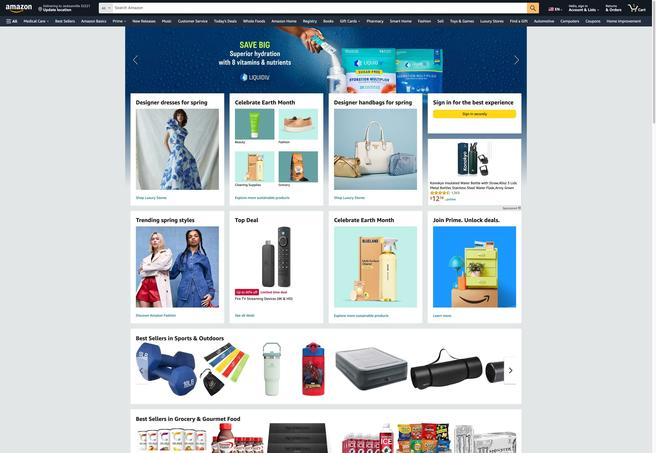 Task type: vqa. For each thing, say whether or not it's contained in the screenshot.
SEARCH IMAGE
no



Task type: locate. For each thing, give the bounding box(es) containing it.
1 vertical spatial list
[[136, 424, 656, 454]]

list
[[136, 343, 656, 396], [136, 424, 656, 454]]

None submit
[[527, 3, 539, 13]]

celsius assorted flavors official variety pack, functional essential energy drinks, 12 fl oz (pack of 12) image
[[136, 429, 208, 454]]

amazon basics neoprene coated hexagon workout dumbbell hand weight image
[[136, 343, 197, 396]]

nespresso capsules vertuoline, medium and dark roast coffee, variety pack, stormio, odacio, melozio, 30 count, brews... image
[[267, 424, 334, 454]]

0 vertical spatial list
[[136, 343, 656, 396]]

carousel previous slide image
[[140, 368, 143, 374]]

intex dura-beam deluxe comfort-plush luxury air mattress: fiber-tech construction – built-in electric pump – dual-layer... image
[[335, 347, 408, 392]]

fire tv streaming devices (4k & hd) image
[[260, 227, 293, 288]]

cleaning supplies image
[[230, 152, 280, 183]]

frito lay fun times mix variety pack, (pack of 40) image
[[396, 424, 452, 454]]

main content
[[0, 27, 656, 454]]

amazon image
[[6, 5, 32, 13]]

navigation navigation
[[0, 0, 652, 27]]

None search field
[[99, 3, 539, 14]]

premier protein shake, chocolate, 30g protein 1g sugar 24 vitamins minerals nutrients to support immune health, 11.5 fl... image
[[211, 424, 264, 454]]

shop designer handbags in luxury stores at amazon fashion. image
[[325, 109, 426, 190]]

fashion image
[[273, 109, 323, 140]]

Search Amazon text field
[[113, 3, 527, 13]]

beauty image
[[230, 109, 280, 140]]

none search field inside navigation navigation
[[99, 3, 539, 14]]



Task type: describe. For each thing, give the bounding box(es) containing it.
fit simplify resistance loop exercise bands with instruction guide and carry bag, set of 5 image
[[200, 343, 250, 396]]

zak designs marvel spiderman kids spout cover and built-in carrying loop made of plastic, leak-proof water bottle design... image
[[302, 343, 324, 396]]

1 list from the top
[[136, 343, 656, 396]]

none submit inside search field
[[527, 3, 539, 13]]

sparkling ice, black raspberry sparkling water, zero sugar flavored water, with vitamins and antioxidants, low calorie... image
[[337, 424, 394, 454]]

join prime. unlock deals. image
[[433, 216, 516, 319]]

2 list from the top
[[136, 424, 656, 454]]

monster energy zero ultra, sugar free energy drink, 16 ounce (pack of 15) image
[[454, 426, 527, 454]]

celebrate earth month image
[[325, 227, 426, 308]]

stanley iceflow stainless steel tumbler with straw, vacuum insulated water bottle for home, office or car, reusable cup... image
[[263, 343, 281, 396]]

amazon basics high-density round foam roller for exercise, massage, muscle recovery image
[[485, 356, 558, 384]]

trending spring styles image
[[127, 227, 228, 308]]

sponsored ad element
[[125, 27, 527, 187]]

shop designer dresses for spring. image
[[127, 109, 228, 190]]

amazon basics 1/2-inch extra thick exercise yoga mat image
[[410, 349, 483, 390]]

grocery image
[[273, 152, 323, 183]]



